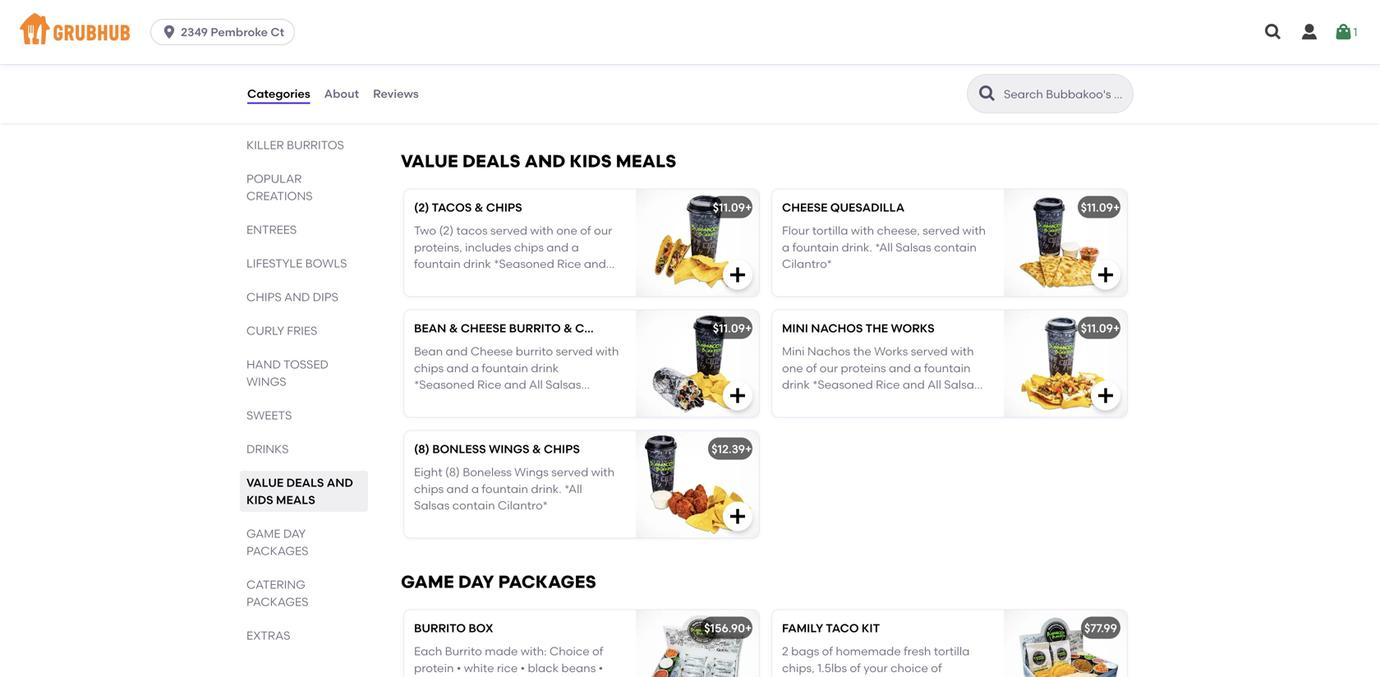 Task type: locate. For each thing, give the bounding box(es) containing it.
1 horizontal spatial cheese
[[782, 200, 828, 214]]

served inside bean and cheese burrito served with chips and a fountain drink *seasoned rice and all salsas contain cilantro*
[[556, 344, 593, 358]]

fountain down proteins,
[[414, 257, 461, 271]]

1 horizontal spatial *all
[[875, 240, 893, 254]]

1 button
[[1334, 17, 1358, 47]]

svg image for mini nachos the works served with one of our proteins and a fountain drink    *seasoned rice and all salsas contain cilantro*
[[1096, 386, 1116, 405]]

all down burrito at the left of the page
[[529, 378, 543, 392]]

+ for two (2) tacos served with one of our proteins, includes chips and a fountain drink    *seasoned rice and all salsas contain cilantro*
[[745, 200, 752, 214]]

0 horizontal spatial all
[[414, 274, 428, 288]]

fountain down boneless
[[482, 482, 528, 496]]

0 horizontal spatial burrito
[[414, 621, 466, 635]]

0 vertical spatial drink.
[[842, 240, 873, 254]]

0 vertical spatial day
[[283, 527, 306, 541]]

0 vertical spatial value
[[401, 151, 458, 172]]

&
[[475, 200, 484, 214], [449, 321, 458, 335], [564, 321, 573, 335], [532, 442, 541, 456]]

salsas inside two (2) tacos served with one of our proteins, includes chips and a fountain drink    *seasoned rice and all salsas contain cilantro*
[[431, 274, 466, 288]]

of inside mini nachos the works served with one of our proteins and a fountain drink    *seasoned rice and all salsas contain cilantro*
[[806, 361, 817, 375]]

1 vertical spatial wings
[[489, 442, 530, 456]]

chips inside "eight (8) boneless wings served with chips and a fountain drink.    *all salsas contain cilantro*"
[[414, 482, 444, 496]]

wings inside hand tossed wings
[[247, 375, 286, 389]]

$11.09
[[713, 200, 745, 214], [1081, 200, 1113, 214], [713, 321, 745, 335], [1081, 321, 1113, 335]]

a inside two (2) tacos served with one of our proteins, includes chips and a fountain drink    *seasoned rice and all salsas contain cilantro*
[[572, 240, 579, 254]]

and
[[547, 240, 569, 254], [584, 257, 606, 271], [446, 344, 468, 358], [447, 361, 469, 375], [889, 361, 911, 375], [504, 378, 526, 392], [903, 378, 925, 392], [447, 482, 469, 496]]

bean & cheese burrito & chips image
[[636, 310, 759, 417]]

with for cheese quesadilla
[[963, 224, 986, 238]]

(2) tacos & chips image
[[636, 189, 759, 296]]

chips
[[486, 200, 522, 214], [247, 290, 282, 304], [575, 321, 611, 335], [544, 442, 580, 456]]

burrito up burrito at the left of the page
[[509, 321, 561, 335]]

svg image for eight (8) boneless wings served with chips and a fountain drink.    *all salsas contain cilantro*
[[728, 506, 748, 526]]

1 horizontal spatial our
[[820, 361, 838, 375]]

*seasoned inside bean and cheese burrito served with chips and a fountain drink *seasoned rice and all salsas contain cilantro*
[[414, 378, 475, 392]]

works
[[874, 344, 908, 358]]

served
[[491, 224, 528, 238], [923, 224, 960, 238], [556, 344, 593, 358], [911, 344, 948, 358], [552, 465, 589, 479]]

0 horizontal spatial kids
[[247, 493, 273, 507]]

fountain
[[793, 240, 839, 254], [414, 257, 461, 271], [482, 361, 528, 375], [924, 361, 971, 375], [482, 482, 528, 496]]

of
[[580, 224, 591, 238], [806, 361, 817, 375]]

1 vertical spatial packages
[[498, 571, 596, 592]]

fountain down works
[[924, 361, 971, 375]]

(8) bonless wings & chips
[[414, 442, 580, 456]]

drink. down 'tortilla'
[[842, 240, 873, 254]]

salsas inside flour tortilla with cheese, served with a fountain drink.    *all salsas contain cilantro*
[[896, 240, 932, 254]]

with inside bean and cheese burrito served with chips and a fountain drink *seasoned rice and all salsas contain cilantro*
[[596, 344, 619, 358]]

& right bean
[[449, 321, 458, 335]]

0 vertical spatial meals
[[616, 151, 677, 172]]

rice inside mini nachos the works served with one of our proteins and a fountain drink    *seasoned rice and all salsas contain cilantro*
[[876, 378, 900, 392]]

drink. inside "eight (8) boneless wings served with chips and a fountain drink.    *all salsas contain cilantro*"
[[531, 482, 562, 496]]

and inside "eight (8) boneless wings served with chips and a fountain drink.    *all salsas contain cilantro*"
[[447, 482, 469, 496]]

served inside "eight (8) boneless wings served with chips and a fountain drink.    *all salsas contain cilantro*"
[[552, 465, 589, 479]]

(8) up eight
[[414, 442, 430, 456]]

fountain inside "eight (8) boneless wings served with chips and a fountain drink.    *all salsas contain cilantro*"
[[482, 482, 528, 496]]

1 horizontal spatial game
[[401, 571, 454, 592]]

categories
[[247, 87, 310, 101]]

0 vertical spatial of
[[580, 224, 591, 238]]

1 vertical spatial deals
[[286, 476, 324, 490]]

1 vertical spatial burrito
[[414, 621, 466, 635]]

all down proteins,
[[414, 274, 428, 288]]

cilantro* down proteins
[[828, 394, 878, 408]]

hand
[[247, 357, 281, 371]]

fries
[[287, 324, 317, 338]]

1 horizontal spatial drink
[[531, 361, 559, 375]]

1 vertical spatial drink
[[531, 361, 559, 375]]

0 vertical spatial game day packages
[[247, 527, 309, 558]]

family
[[782, 621, 824, 635]]

*seasoned down proteins
[[813, 378, 873, 392]]

1 horizontal spatial rice
[[557, 257, 581, 271]]

reviews button
[[372, 64, 420, 123]]

$12.39 +
[[712, 442, 752, 456]]

1 vertical spatial (8)
[[445, 465, 460, 479]]

our inside mini nachos the works served with one of our proteins and a fountain drink    *seasoned rice and all salsas contain cilantro*
[[820, 361, 838, 375]]

1
[[1354, 25, 1358, 39]]

the
[[866, 321, 888, 335]]

mini nachos the works image
[[1004, 310, 1127, 417]]

1 horizontal spatial all
[[529, 378, 543, 392]]

family taco kit
[[782, 621, 880, 635]]

bean
[[414, 321, 446, 335]]

cilantro* inside flour tortilla with cheese, served with a fountain drink.    *all salsas contain cilantro*
[[782, 257, 832, 271]]

0 horizontal spatial *all
[[565, 482, 582, 496]]

0 horizontal spatial drink.
[[531, 482, 562, 496]]

red bull sugar free image
[[636, 10, 759, 117]]

mini nachos the works
[[782, 321, 935, 335]]

0 horizontal spatial rice
[[477, 378, 502, 392]]

one
[[556, 224, 578, 238], [782, 361, 803, 375]]

burrito box image
[[636, 610, 759, 677]]

served up includes
[[491, 224, 528, 238]]

*all
[[875, 240, 893, 254], [565, 482, 582, 496]]

(2) up proteins,
[[439, 224, 454, 238]]

1 horizontal spatial wings
[[489, 442, 530, 456]]

0 horizontal spatial *seasoned
[[414, 378, 475, 392]]

0 vertical spatial kids
[[570, 151, 612, 172]]

served inside two (2) tacos served with one of our proteins, includes chips and a fountain drink    *seasoned rice and all salsas contain cilantro*
[[491, 224, 528, 238]]

1 vertical spatial meals
[[276, 493, 315, 507]]

0 horizontal spatial cheese
[[461, 321, 506, 335]]

search icon image
[[978, 84, 998, 104]]

all down works
[[928, 378, 942, 392]]

drinks
[[247, 442, 289, 456]]

0 horizontal spatial wings
[[247, 375, 286, 389]]

+ for flour tortilla with cheese, served with a fountain drink.    *all salsas contain cilantro*
[[1113, 200, 1120, 214]]

salsas
[[896, 240, 932, 254], [431, 274, 466, 288], [546, 378, 581, 392], [944, 378, 980, 392], [414, 499, 450, 513]]

2349 pembroke ct button
[[150, 19, 302, 45]]

1 vertical spatial of
[[806, 361, 817, 375]]

2 horizontal spatial drink
[[782, 378, 810, 392]]

with for bean & cheese burrito & chips
[[596, 344, 619, 358]]

drink. down "wings"
[[531, 482, 562, 496]]

*seasoned down the bean at the bottom of the page
[[414, 378, 475, 392]]

0 vertical spatial *all
[[875, 240, 893, 254]]

2 vertical spatial drink
[[782, 378, 810, 392]]

game day packages
[[247, 527, 309, 558], [401, 571, 596, 592]]

game day packages up catering
[[247, 527, 309, 558]]

with down quesadilla
[[851, 224, 875, 238]]

game day packages up box
[[401, 571, 596, 592]]

1 horizontal spatial (8)
[[445, 465, 460, 479]]

fountain down 'tortilla'
[[793, 240, 839, 254]]

1 horizontal spatial drink.
[[842, 240, 873, 254]]

0 vertical spatial game
[[247, 527, 281, 541]]

1 horizontal spatial one
[[782, 361, 803, 375]]

0 horizontal spatial (8)
[[414, 442, 430, 456]]

1 vertical spatial and
[[284, 290, 310, 304]]

deals
[[463, 151, 521, 172], [286, 476, 324, 490]]

taco
[[826, 621, 859, 635]]

0 vertical spatial chips
[[514, 240, 544, 254]]

drink
[[463, 257, 491, 271], [531, 361, 559, 375], [782, 378, 810, 392]]

with right burrito at the left of the page
[[596, 344, 619, 358]]

0 horizontal spatial deals
[[286, 476, 324, 490]]

fountain inside mini nachos the works served with one of our proteins and a fountain drink    *seasoned rice and all salsas contain cilantro*
[[924, 361, 971, 375]]

(8) bonless wings & chips image
[[636, 431, 759, 538]]

wings
[[515, 465, 549, 479]]

1 horizontal spatial (2)
[[439, 224, 454, 238]]

lifestyle
[[247, 256, 303, 270]]

drink. inside flour tortilla with cheese, served with a fountain drink.    *all salsas contain cilantro*
[[842, 240, 873, 254]]

1 vertical spatial game day packages
[[401, 571, 596, 592]]

0 vertical spatial (8)
[[414, 442, 430, 456]]

bean & cheese burrito & chips
[[414, 321, 611, 335]]

(2) up two
[[414, 200, 429, 214]]

ct
[[271, 25, 284, 39]]

2 horizontal spatial all
[[928, 378, 942, 392]]

0 horizontal spatial one
[[556, 224, 578, 238]]

0 horizontal spatial value
[[247, 476, 284, 490]]

value
[[401, 151, 458, 172], [247, 476, 284, 490]]

+ for eight (8) boneless wings served with chips and a fountain drink.    *all salsas contain cilantro*
[[745, 442, 752, 456]]

$11.09 for flour tortilla with cheese, served with a fountain drink.    *all salsas contain cilantro*
[[1081, 200, 1113, 214]]

*seasoned down includes
[[494, 257, 555, 271]]

cheese
[[782, 200, 828, 214], [461, 321, 506, 335]]

fountain inside flour tortilla with cheese, served with a fountain drink.    *all salsas contain cilantro*
[[793, 240, 839, 254]]

0 horizontal spatial drink
[[463, 257, 491, 271]]

cilantro* down "wings"
[[498, 499, 548, 513]]

0 vertical spatial our
[[594, 224, 613, 238]]

two (2) tacos served with one of our proteins, includes chips and a fountain drink    *seasoned rice and all salsas contain cilantro*
[[414, 224, 613, 288]]

0 vertical spatial cheese
[[782, 200, 828, 214]]

0 horizontal spatial (2)
[[414, 200, 429, 214]]

chips for wings
[[414, 482, 444, 496]]

0 horizontal spatial game
[[247, 527, 281, 541]]

2 vertical spatial and
[[327, 476, 353, 490]]

eight (8) boneless wings served with chips and a fountain drink.    *all salsas contain cilantro*
[[414, 465, 615, 513]]

drink down includes
[[463, 257, 491, 271]]

served inside mini nachos the works served with one of our proteins and a fountain drink    *seasoned rice and all salsas contain cilantro*
[[911, 344, 948, 358]]

$11.09 for two (2) tacos served with one of our proteins, includes chips and a fountain drink    *seasoned rice and all salsas contain cilantro*
[[713, 200, 745, 214]]

$11.09 + for two (2) tacos served with one of our proteins, includes chips and a fountain drink    *seasoned rice and all salsas contain cilantro*
[[713, 200, 752, 214]]

nachos
[[808, 344, 851, 358]]

1 horizontal spatial meals
[[616, 151, 677, 172]]

mini
[[782, 344, 805, 358]]

burrito left box
[[414, 621, 466, 635]]

the
[[853, 344, 872, 358]]

2 vertical spatial packages
[[247, 595, 309, 609]]

served right "wings"
[[552, 465, 589, 479]]

includes
[[465, 240, 511, 254]]

0 vertical spatial wings
[[247, 375, 286, 389]]

cheese up cheese in the bottom left of the page
[[461, 321, 506, 335]]

1 horizontal spatial and
[[327, 476, 353, 490]]

all inside two (2) tacos served with one of our proteins, includes chips and a fountain drink    *seasoned rice and all salsas contain cilantro*
[[414, 274, 428, 288]]

served right cheese,
[[923, 224, 960, 238]]

with right "wings"
[[591, 465, 615, 479]]

about button
[[323, 64, 360, 123]]

wings for bonless
[[489, 442, 530, 456]]

chips down eight
[[414, 482, 444, 496]]

0 horizontal spatial and
[[284, 290, 310, 304]]

cheese up flour
[[782, 200, 828, 214]]

value down the drinks
[[247, 476, 284, 490]]

svg image
[[1264, 22, 1284, 42], [161, 24, 178, 40], [1096, 265, 1116, 285], [728, 386, 748, 405], [1096, 386, 1116, 405], [728, 506, 748, 526]]

tacos
[[456, 224, 488, 238]]

chips inside bean and cheese burrito served with chips and a fountain drink *seasoned rice and all salsas contain cilantro*
[[414, 361, 444, 375]]

1 vertical spatial *all
[[565, 482, 582, 496]]

svg image
[[1300, 22, 1320, 42], [1334, 22, 1354, 42], [728, 265, 748, 285]]

and inside value deals and kids meals
[[327, 476, 353, 490]]

2349
[[181, 25, 208, 39]]

entrees
[[247, 223, 297, 237]]

(8) down bonless at the bottom left of the page
[[445, 465, 460, 479]]

rice
[[557, 257, 581, 271], [477, 378, 502, 392], [876, 378, 900, 392]]

1 horizontal spatial deals
[[463, 151, 521, 172]]

deals down the drinks
[[286, 476, 324, 490]]

game up burrito box
[[401, 571, 454, 592]]

fountain down cheese in the bottom left of the page
[[482, 361, 528, 375]]

with right cheese,
[[963, 224, 986, 238]]

meals inside value deals and kids meals
[[276, 493, 315, 507]]

with right works
[[951, 344, 974, 358]]

svg image for flour tortilla with cheese, served with a fountain drink.    *all salsas contain cilantro*
[[1096, 265, 1116, 285]]

meals
[[616, 151, 677, 172], [276, 493, 315, 507]]

all inside mini nachos the works served with one of our proteins and a fountain drink    *seasoned rice and all salsas contain cilantro*
[[928, 378, 942, 392]]

cilantro* inside "eight (8) boneless wings served with chips and a fountain drink.    *all salsas contain cilantro*"
[[498, 499, 548, 513]]

deals up (2) tacos & chips
[[463, 151, 521, 172]]

1 vertical spatial chips
[[414, 361, 444, 375]]

a inside flour tortilla with cheese, served with a fountain drink.    *all salsas contain cilantro*
[[782, 240, 790, 254]]

$156.90 +
[[704, 621, 752, 635]]

0 vertical spatial one
[[556, 224, 578, 238]]

catering packages
[[247, 578, 309, 609]]

cilantro* down flour
[[782, 257, 832, 271]]

2 vertical spatial chips
[[414, 482, 444, 496]]

tossed
[[283, 357, 329, 371]]

wings down hand
[[247, 375, 286, 389]]

a inside bean and cheese burrito served with chips and a fountain drink *seasoned rice and all salsas contain cilantro*
[[472, 361, 479, 375]]

2 horizontal spatial rice
[[876, 378, 900, 392]]

$11.09 + for bean and cheese burrito served with chips and a fountain drink *seasoned rice and all salsas contain cilantro*
[[713, 321, 752, 335]]

fountain inside bean and cheese burrito served with chips and a fountain drink *seasoned rice and all salsas contain cilantro*
[[482, 361, 528, 375]]

day
[[283, 527, 306, 541], [458, 571, 494, 592]]

$11.09 + for mini nachos the works served with one of our proteins and a fountain drink    *seasoned rice and all salsas contain cilantro*
[[1081, 321, 1120, 335]]

1 horizontal spatial burrito
[[509, 321, 561, 335]]

with inside "eight (8) boneless wings served with chips and a fountain drink.    *all salsas contain cilantro*"
[[591, 465, 615, 479]]

1 vertical spatial value deals and kids meals
[[247, 476, 353, 507]]

fountain inside two (2) tacos served with one of our proteins, includes chips and a fountain drink    *seasoned rice and all salsas contain cilantro*
[[414, 257, 461, 271]]

flour tortilla with cheese, served with a fountain drink.    *all salsas contain cilantro*
[[782, 224, 986, 271]]

packages
[[247, 544, 309, 558], [498, 571, 596, 592], [247, 595, 309, 609]]

1 vertical spatial (2)
[[439, 224, 454, 238]]

day up catering
[[283, 527, 306, 541]]

0 vertical spatial deals
[[463, 151, 521, 172]]

0 horizontal spatial value deals and kids meals
[[247, 476, 353, 507]]

2 horizontal spatial svg image
[[1334, 22, 1354, 42]]

+
[[745, 200, 752, 214], [1113, 200, 1120, 214], [745, 321, 752, 335], [1113, 321, 1120, 335], [745, 442, 752, 456], [745, 621, 752, 635]]

boneless
[[463, 465, 512, 479]]

1 vertical spatial day
[[458, 571, 494, 592]]

$11.09 +
[[713, 200, 752, 214], [1081, 200, 1120, 214], [713, 321, 752, 335], [1081, 321, 1120, 335]]

wings up boneless
[[489, 442, 530, 456]]

0 horizontal spatial our
[[594, 224, 613, 238]]

$12.39
[[712, 442, 745, 456]]

1 horizontal spatial *seasoned
[[494, 257, 555, 271]]

cilantro* up (8) bonless wings & chips
[[460, 394, 510, 408]]

0 vertical spatial (2)
[[414, 200, 429, 214]]

categories button
[[247, 64, 311, 123]]

cilantro* up bean & cheese burrito & chips
[[515, 274, 565, 288]]

0 vertical spatial packages
[[247, 544, 309, 558]]

chips right includes
[[514, 240, 544, 254]]

0 horizontal spatial meals
[[276, 493, 315, 507]]

contain inside flour tortilla with cheese, served with a fountain drink.    *all salsas contain cilantro*
[[934, 240, 977, 254]]

served down works
[[911, 344, 948, 358]]

burrito
[[509, 321, 561, 335], [414, 621, 466, 635]]

drink down mini
[[782, 378, 810, 392]]

with right tacos
[[530, 224, 554, 238]]

served right burrito at the left of the page
[[556, 344, 593, 358]]

0 horizontal spatial game day packages
[[247, 527, 309, 558]]

drink inside two (2) tacos served with one of our proteins, includes chips and a fountain drink    *seasoned rice and all salsas contain cilantro*
[[463, 257, 491, 271]]

day up box
[[458, 571, 494, 592]]

value up tacos
[[401, 151, 458, 172]]

& up tacos
[[475, 200, 484, 214]]

kids
[[570, 151, 612, 172], [247, 493, 273, 507]]

wings
[[247, 375, 286, 389], [489, 442, 530, 456]]

game up catering
[[247, 527, 281, 541]]

1 horizontal spatial of
[[806, 361, 817, 375]]

& up "wings"
[[532, 442, 541, 456]]

0 vertical spatial value deals and kids meals
[[401, 151, 677, 172]]

with inside two (2) tacos served with one of our proteins, includes chips and a fountain drink    *seasoned rice and all salsas contain cilantro*
[[530, 224, 554, 238]]

with inside mini nachos the works served with one of our proteins and a fountain drink    *seasoned rice and all salsas contain cilantro*
[[951, 344, 974, 358]]

(2)
[[414, 200, 429, 214], [439, 224, 454, 238]]

game
[[247, 527, 281, 541], [401, 571, 454, 592]]

drink inside mini nachos the works served with one of our proteins and a fountain drink    *seasoned rice and all salsas contain cilantro*
[[782, 378, 810, 392]]

contain
[[934, 240, 977, 254], [469, 274, 512, 288], [414, 394, 457, 408], [782, 394, 825, 408], [453, 499, 495, 513]]

+ for bean and cheese burrito served with chips and a fountain drink *seasoned rice and all salsas contain cilantro*
[[745, 321, 752, 335]]

1 vertical spatial drink.
[[531, 482, 562, 496]]

1 vertical spatial our
[[820, 361, 838, 375]]

0 vertical spatial and
[[525, 151, 566, 172]]

drink down burrito at the left of the page
[[531, 361, 559, 375]]

2 horizontal spatial *seasoned
[[813, 378, 873, 392]]

0 vertical spatial drink
[[463, 257, 491, 271]]

cilantro* inside two (2) tacos served with one of our proteins, includes chips and a fountain drink    *seasoned rice and all salsas contain cilantro*
[[515, 274, 565, 288]]

chips down the bean at the bottom of the page
[[414, 361, 444, 375]]

1 vertical spatial game
[[401, 571, 454, 592]]



Task type: vqa. For each thing, say whether or not it's contained in the screenshot.
buy a gift card
no



Task type: describe. For each thing, give the bounding box(es) containing it.
bean and cheese burrito served with chips and a fountain drink *seasoned rice and all salsas contain cilantro*
[[414, 344, 619, 408]]

popular creations
[[247, 172, 313, 203]]

deals inside value deals and kids meals
[[286, 476, 324, 490]]

chips and dips
[[247, 290, 338, 304]]

our inside two (2) tacos served with one of our proteins, includes chips and a fountain drink    *seasoned rice and all salsas contain cilantro*
[[594, 224, 613, 238]]

burritos
[[287, 138, 344, 152]]

creations
[[247, 189, 313, 203]]

+ for mini nachos the works served with one of our proteins and a fountain drink    *seasoned rice and all salsas contain cilantro*
[[1113, 321, 1120, 335]]

(2) tacos & chips
[[414, 200, 522, 214]]

proteins
[[841, 361, 886, 375]]

svg image inside the 2349 pembroke ct button
[[161, 24, 178, 40]]

contain inside "eight (8) boneless wings served with chips and a fountain drink.    *all salsas contain cilantro*"
[[453, 499, 495, 513]]

burrito box
[[414, 621, 493, 635]]

reviews
[[373, 87, 419, 101]]

cilantro* inside bean and cheese burrito served with chips and a fountain drink *seasoned rice and all salsas contain cilantro*
[[460, 394, 510, 408]]

1 vertical spatial kids
[[247, 493, 273, 507]]

proteins,
[[414, 240, 462, 254]]

drink inside bean and cheese burrito served with chips and a fountain drink *seasoned rice and all salsas contain cilantro*
[[531, 361, 559, 375]]

served for &
[[552, 465, 589, 479]]

tacos
[[432, 200, 472, 214]]

quesadilla
[[831, 200, 905, 214]]

kit
[[862, 621, 880, 635]]

nachos
[[811, 321, 863, 335]]

1 horizontal spatial value deals and kids meals
[[401, 151, 677, 172]]

*all inside flour tortilla with cheese, served with a fountain drink.    *all salsas contain cilantro*
[[875, 240, 893, 254]]

bonless
[[432, 442, 486, 456]]

wings for tossed
[[247, 375, 286, 389]]

1 horizontal spatial value
[[401, 151, 458, 172]]

killer
[[247, 138, 284, 152]]

Search Bubbakoo's Burritos search field
[[1003, 86, 1128, 102]]

extras
[[247, 629, 290, 643]]

hand tossed wings
[[247, 357, 329, 389]]

served inside flour tortilla with cheese, served with a fountain drink.    *all salsas contain cilantro*
[[923, 224, 960, 238]]

family taco kit image
[[1004, 610, 1127, 677]]

svg image for bean and cheese burrito served with chips and a fountain drink *seasoned rice and all salsas contain cilantro*
[[728, 386, 748, 405]]

dips
[[313, 290, 338, 304]]

salsas inside bean and cheese burrito served with chips and a fountain drink *seasoned rice and all salsas contain cilantro*
[[546, 378, 581, 392]]

1 horizontal spatial svg image
[[1300, 22, 1320, 42]]

cheese quesadilla image
[[1004, 189, 1127, 296]]

cheese,
[[877, 224, 920, 238]]

0 vertical spatial burrito
[[509, 321, 561, 335]]

tortilla
[[812, 224, 848, 238]]

eight
[[414, 465, 443, 479]]

2349 pembroke ct
[[181, 25, 284, 39]]

contain inside two (2) tacos served with one of our proteins, includes chips and a fountain drink    *seasoned rice and all salsas contain cilantro*
[[469, 274, 512, 288]]

contain inside mini nachos the works served with one of our proteins and a fountain drink    *seasoned rice and all salsas contain cilantro*
[[782, 394, 825, 408]]

burrito
[[516, 344, 553, 358]]

chips for cheese
[[414, 361, 444, 375]]

rice inside two (2) tacos served with one of our proteins, includes chips and a fountain drink    *seasoned rice and all salsas contain cilantro*
[[557, 257, 581, 271]]

with for (8) bonless wings & chips
[[591, 465, 615, 479]]

*all inside "eight (8) boneless wings served with chips and a fountain drink.    *all salsas contain cilantro*"
[[565, 482, 582, 496]]

rice inside bean and cheese burrito served with chips and a fountain drink *seasoned rice and all salsas contain cilantro*
[[477, 378, 502, 392]]

mini nachos the works served with one of our proteins and a fountain drink    *seasoned rice and all salsas contain cilantro*
[[782, 344, 980, 408]]

1 horizontal spatial kids
[[570, 151, 612, 172]]

svg image inside 1 "button"
[[1334, 22, 1354, 42]]

popular
[[247, 172, 302, 186]]

$11.09 + for flour tortilla with cheese, served with a fountain drink.    *all salsas contain cilantro*
[[1081, 200, 1120, 214]]

chips inside two (2) tacos served with one of our proteins, includes chips and a fountain drink    *seasoned rice and all salsas contain cilantro*
[[514, 240, 544, 254]]

0 horizontal spatial day
[[283, 527, 306, 541]]

*seasoned inside two (2) tacos served with one of our proteins, includes chips and a fountain drink    *seasoned rice and all salsas contain cilantro*
[[494, 257, 555, 271]]

(8) inside "eight (8) boneless wings served with chips and a fountain drink.    *all salsas contain cilantro*"
[[445, 465, 460, 479]]

one inside mini nachos the works served with one of our proteins and a fountain drink    *seasoned rice and all salsas contain cilantro*
[[782, 361, 803, 375]]

& up bean and cheese burrito served with chips and a fountain drink *seasoned rice and all salsas contain cilantro*
[[564, 321, 573, 335]]

salsas inside "eight (8) boneless wings served with chips and a fountain drink.    *all salsas contain cilantro*"
[[414, 499, 450, 513]]

of inside two (2) tacos served with one of our proteins, includes chips and a fountain drink    *seasoned rice and all salsas contain cilantro*
[[580, 224, 591, 238]]

pembroke
[[211, 25, 268, 39]]

$77.99
[[1085, 621, 1118, 635]]

*seasoned inside mini nachos the works served with one of our proteins and a fountain drink    *seasoned rice and all salsas contain cilantro*
[[813, 378, 873, 392]]

a inside mini nachos the works served with one of our proteins and a fountain drink    *seasoned rice and all salsas contain cilantro*
[[914, 361, 922, 375]]

catering
[[247, 578, 306, 592]]

$11.09 for mini nachos the works served with one of our proteins and a fountain drink    *seasoned rice and all salsas contain cilantro*
[[1081, 321, 1113, 335]]

served for burrito
[[556, 344, 593, 358]]

main navigation navigation
[[0, 0, 1381, 64]]

with for mini nachos the works
[[951, 344, 974, 358]]

two
[[414, 224, 436, 238]]

about
[[324, 87, 359, 101]]

cheese
[[471, 344, 513, 358]]

2 horizontal spatial and
[[525, 151, 566, 172]]

curly fries
[[247, 324, 317, 338]]

cheese quesadilla
[[782, 200, 905, 214]]

one inside two (2) tacos served with one of our proteins, includes chips and a fountain drink    *seasoned rice and all salsas contain cilantro*
[[556, 224, 578, 238]]

bowls
[[305, 256, 347, 270]]

bean
[[414, 344, 443, 358]]

box
[[469, 621, 493, 635]]

served for works
[[911, 344, 948, 358]]

lifestyle bowls
[[247, 256, 347, 270]]

$156.90
[[704, 621, 745, 635]]

(2) inside two (2) tacos served with one of our proteins, includes chips and a fountain drink    *seasoned rice and all salsas contain cilantro*
[[439, 224, 454, 238]]

1 vertical spatial cheese
[[461, 321, 506, 335]]

contain inside bean and cheese burrito served with chips and a fountain drink *seasoned rice and all salsas contain cilantro*
[[414, 394, 457, 408]]

1 horizontal spatial game day packages
[[401, 571, 596, 592]]

a inside "eight (8) boneless wings served with chips and a fountain drink.    *all salsas contain cilantro*"
[[472, 482, 479, 496]]

flour
[[782, 224, 810, 238]]

killer burritos
[[247, 138, 344, 152]]

$11.09 for bean and cheese burrito served with chips and a fountain drink *seasoned rice and all salsas contain cilantro*
[[713, 321, 745, 335]]

cilantro* inside mini nachos the works served with one of our proteins and a fountain drink    *seasoned rice and all salsas contain cilantro*
[[828, 394, 878, 408]]

salsas inside mini nachos the works served with one of our proteins and a fountain drink    *seasoned rice and all salsas contain cilantro*
[[944, 378, 980, 392]]

1 horizontal spatial day
[[458, 571, 494, 592]]

1 vertical spatial value
[[247, 476, 284, 490]]

0 horizontal spatial svg image
[[728, 265, 748, 285]]

all inside bean and cheese burrito served with chips and a fountain drink *seasoned rice and all salsas contain cilantro*
[[529, 378, 543, 392]]

mini
[[782, 321, 809, 335]]

game inside game day packages
[[247, 527, 281, 541]]

sweets
[[247, 408, 292, 422]]

works
[[891, 321, 935, 335]]

curly
[[247, 324, 284, 338]]



